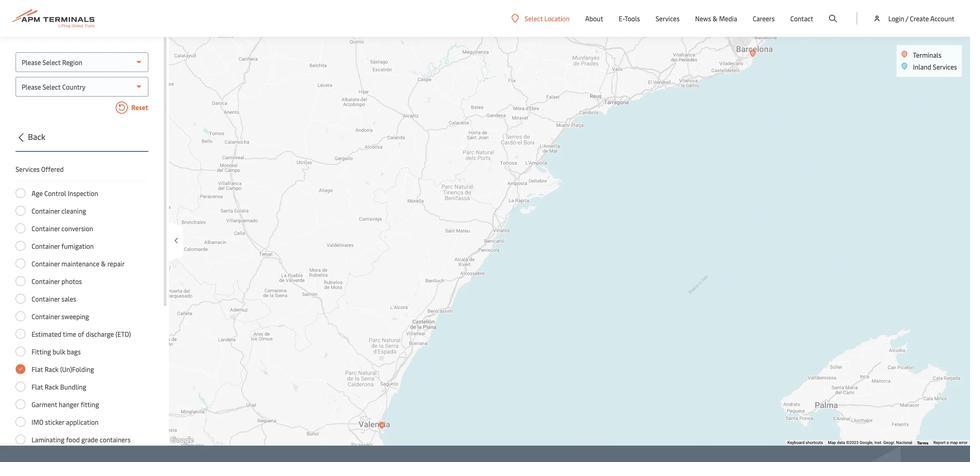 Task type: describe. For each thing, give the bounding box(es) containing it.
container sales
[[32, 295, 76, 304]]

map
[[828, 441, 836, 446]]

container for container maintenance & repair
[[32, 259, 60, 268]]

age control inspection
[[32, 189, 98, 198]]

contact button
[[790, 0, 813, 37]]

services for services
[[656, 14, 680, 23]]

bags
[[67, 348, 81, 357]]

photos
[[61, 277, 82, 286]]

keyboard shortcuts
[[788, 441, 823, 446]]

map
[[950, 441, 958, 446]]

grade
[[81, 436, 98, 445]]

back
[[28, 131, 45, 142]]

select location
[[525, 14, 570, 23]]

google,
[[860, 441, 874, 446]]

select location button
[[512, 14, 570, 23]]

discharge
[[86, 330, 114, 339]]

container for container cleaning
[[32, 207, 60, 216]]

fitting bulk bags
[[32, 348, 81, 357]]

©2023
[[846, 441, 859, 446]]

careers button
[[753, 0, 775, 37]]

keyboard shortcuts button
[[788, 441, 823, 446]]

flat for flat rack bundling
[[32, 383, 43, 392]]

e-tools
[[619, 14, 640, 23]]

1 vertical spatial &
[[101, 259, 106, 268]]

rack for (un)folding
[[45, 365, 59, 374]]

containers
[[100, 436, 131, 445]]

tools
[[625, 14, 640, 23]]

fitting
[[81, 400, 99, 410]]

Flat Rack  (Un)Folding radio
[[16, 365, 25, 375]]

map data ©2023 google, inst. geogr. nacional
[[828, 441, 912, 446]]

(etd)
[[116, 330, 131, 339]]

laminating food grade containers
[[32, 436, 131, 445]]

keyboard
[[788, 441, 805, 446]]

garment
[[32, 400, 57, 410]]

age
[[32, 189, 43, 198]]

services for services offered
[[16, 165, 40, 174]]

Container photos radio
[[16, 277, 25, 287]]

news & media
[[695, 14, 737, 23]]

estimated time of discharge (etd)
[[32, 330, 131, 339]]

report
[[934, 441, 946, 446]]

contact
[[790, 14, 813, 23]]

bulk
[[53, 348, 65, 357]]

container for container conversion
[[32, 224, 60, 233]]

inland services
[[913, 62, 957, 71]]

cleaning
[[61, 207, 86, 216]]

back button
[[13, 131, 148, 152]]

account
[[931, 14, 955, 23]]

control
[[44, 189, 66, 198]]

Estimated time of discharge (ETD) radio
[[16, 330, 25, 339]]

report a map error link
[[934, 441, 968, 446]]

1 vertical spatial services
[[933, 62, 957, 71]]

& inside news & media dropdown button
[[713, 14, 718, 23]]

container for container fumigation
[[32, 242, 60, 251]]

Laminating food grade containers radio
[[16, 435, 25, 445]]

services button
[[656, 0, 680, 37]]

nacional
[[896, 441, 912, 446]]

shortcuts
[[806, 441, 823, 446]]

garment hanger fitting
[[32, 400, 99, 410]]

offered
[[41, 165, 64, 174]]

about
[[585, 14, 603, 23]]

estimated
[[32, 330, 61, 339]]

careers
[[753, 14, 775, 23]]

sticker
[[45, 418, 64, 427]]

news
[[695, 14, 711, 23]]

container sweeping
[[32, 312, 89, 321]]

hanger
[[59, 400, 79, 410]]

container for container sales
[[32, 295, 60, 304]]

conversion
[[61, 224, 93, 233]]

inspection
[[68, 189, 98, 198]]

container maintenance & repair
[[32, 259, 125, 268]]

terms
[[917, 441, 929, 446]]

location
[[544, 14, 570, 23]]



Task type: vqa. For each thing, say whether or not it's contained in the screenshot.
Los Angeles link
no



Task type: locate. For each thing, give the bounding box(es) containing it.
container fumigation
[[32, 242, 94, 251]]

sweeping
[[61, 312, 89, 321]]

container down age
[[32, 207, 60, 216]]

IMO sticker application radio
[[16, 418, 25, 428]]

inland
[[913, 62, 931, 71]]

login / create account
[[888, 14, 955, 23]]

0 vertical spatial services
[[656, 14, 680, 23]]

imo
[[32, 418, 43, 427]]

application
[[66, 418, 99, 427]]

3 container from the top
[[32, 242, 60, 251]]

Container sweeping radio
[[16, 312, 25, 322]]

rack
[[45, 365, 59, 374], [45, 383, 59, 392]]

& right news
[[713, 14, 718, 23]]

bundling
[[60, 383, 86, 392]]

2 rack from the top
[[45, 383, 59, 392]]

container conversion
[[32, 224, 93, 233]]

Container fumigation radio
[[16, 241, 25, 251]]

&
[[713, 14, 718, 23], [101, 259, 106, 268]]

of
[[78, 330, 84, 339]]

2 container from the top
[[32, 224, 60, 233]]

0 vertical spatial flat
[[32, 365, 43, 374]]

rack for bundling
[[45, 383, 59, 392]]

error
[[959, 441, 968, 446]]

& left repair
[[101, 259, 106, 268]]

flat rack bundling
[[32, 383, 86, 392]]

sales
[[61, 295, 76, 304]]

fitting
[[32, 348, 51, 357]]

map region
[[116, 25, 970, 463]]

inst.
[[875, 441, 882, 446]]

0 vertical spatial rack
[[45, 365, 59, 374]]

laminating
[[32, 436, 64, 445]]

5 container from the top
[[32, 277, 60, 286]]

flat right flat rack bundling option
[[32, 383, 43, 392]]

0 vertical spatial &
[[713, 14, 718, 23]]

services down terminals
[[933, 62, 957, 71]]

1 horizontal spatial &
[[713, 14, 718, 23]]

container photos
[[32, 277, 82, 286]]

Age Control Inspection radio
[[16, 189, 25, 198]]

container cleaning
[[32, 207, 86, 216]]

Garment hanger fitting radio
[[16, 400, 25, 410]]

Flat Rack Bundling radio
[[16, 382, 25, 392]]

flat rack  (un)folding
[[32, 365, 94, 374]]

1 horizontal spatial services
[[656, 14, 680, 23]]

2 vertical spatial services
[[16, 165, 40, 174]]

1 rack from the top
[[45, 365, 59, 374]]

Container sales radio
[[16, 294, 25, 304]]

fumigation
[[61, 242, 94, 251]]

reset button
[[16, 102, 148, 116]]

e-tools button
[[619, 0, 640, 37]]

services right tools
[[656, 14, 680, 23]]

container down container cleaning
[[32, 224, 60, 233]]

container for container photos
[[32, 277, 60, 286]]

about button
[[585, 0, 603, 37]]

1 vertical spatial flat
[[32, 383, 43, 392]]

0 horizontal spatial &
[[101, 259, 106, 268]]

/
[[906, 14, 909, 23]]

food
[[66, 436, 80, 445]]

container up estimated
[[32, 312, 60, 321]]

geogr.
[[883, 441, 895, 446]]

container for container sweeping
[[32, 312, 60, 321]]

a
[[947, 441, 949, 446]]

container up container sales
[[32, 277, 60, 286]]

container
[[32, 207, 60, 216], [32, 224, 60, 233], [32, 242, 60, 251], [32, 259, 60, 268], [32, 277, 60, 286], [32, 295, 60, 304], [32, 312, 60, 321]]

google image
[[168, 436, 196, 446]]

time
[[63, 330, 76, 339]]

report a map error
[[934, 441, 968, 446]]

1 flat from the top
[[32, 365, 43, 374]]

container up container photos
[[32, 259, 60, 268]]

6 container from the top
[[32, 295, 60, 304]]

terminals
[[913, 50, 942, 59]]

rack up garment
[[45, 383, 59, 392]]

e-
[[619, 14, 625, 23]]

Container maintenance & repair radio
[[16, 259, 25, 269]]

1 vertical spatial rack
[[45, 383, 59, 392]]

0 horizontal spatial services
[[16, 165, 40, 174]]

7 container from the top
[[32, 312, 60, 321]]

rack down fitting bulk bags
[[45, 365, 59, 374]]

reset
[[130, 103, 148, 112]]

login
[[888, 14, 904, 23]]

create
[[910, 14, 929, 23]]

maintenance
[[61, 259, 99, 268]]

data
[[837, 441, 845, 446]]

repair
[[107, 259, 125, 268]]

flat for flat rack  (un)folding
[[32, 365, 43, 374]]

flat
[[32, 365, 43, 374], [32, 383, 43, 392]]

Container cleaning radio
[[16, 206, 25, 216]]

4 container from the top
[[32, 259, 60, 268]]

flat right flat rack  (un)folding radio
[[32, 365, 43, 374]]

media
[[719, 14, 737, 23]]

2 horizontal spatial services
[[933, 62, 957, 71]]

services offered
[[16, 165, 64, 174]]

imo sticker application
[[32, 418, 99, 427]]

1 container from the top
[[32, 207, 60, 216]]

news & media button
[[695, 0, 737, 37]]

container down container photos
[[32, 295, 60, 304]]

container down container conversion
[[32, 242, 60, 251]]

login / create account link
[[873, 0, 955, 37]]

services
[[656, 14, 680, 23], [933, 62, 957, 71], [16, 165, 40, 174]]

(un)folding
[[60, 365, 94, 374]]

services left offered
[[16, 165, 40, 174]]

Fitting bulk bags radio
[[16, 347, 25, 357]]

terms link
[[917, 441, 929, 446]]

Container conversion radio
[[16, 224, 25, 234]]

select
[[525, 14, 543, 23]]

2 flat from the top
[[32, 383, 43, 392]]



